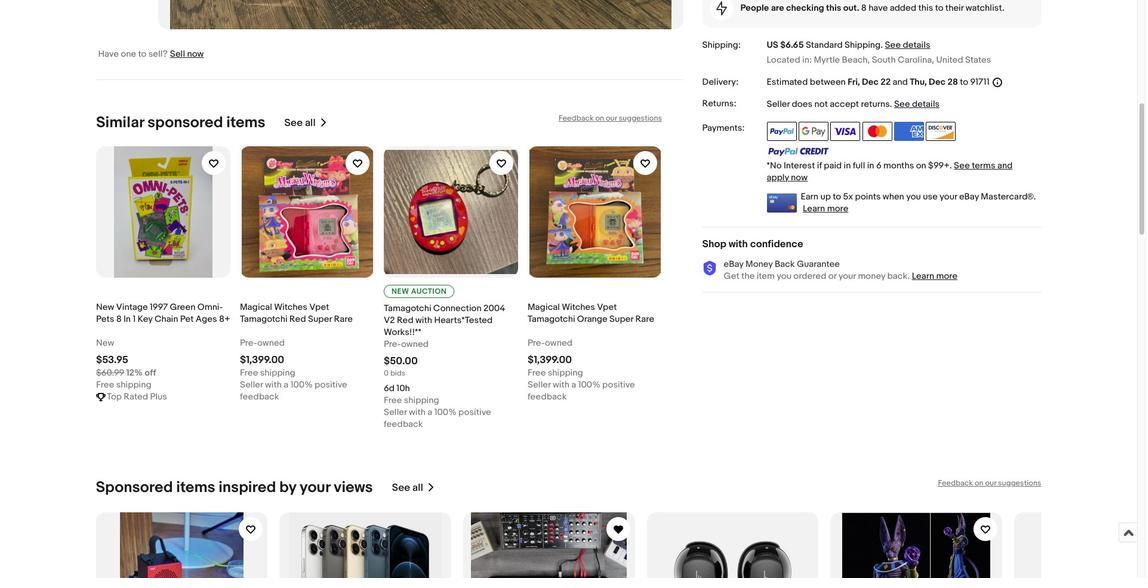 Task type: vqa. For each thing, say whether or not it's contained in the screenshot.
left 554
no



Task type: locate. For each thing, give the bounding box(es) containing it.
1 vertical spatial 8
[[116, 314, 121, 325]]

pre-owned $1,399.00 free shipping seller with a 100% positive feedback down magical witches vpet tamagotchi red super rare
[[240, 337, 349, 403]]

tamagotchi inside magical witches vpet tamagotchi red super rare
[[240, 314, 287, 325]]

28
[[948, 76, 958, 87]]

pre-owned text field up $1,399.00 text box
[[528, 337, 572, 349]]

pre- for magical witches vpet tamagotchi orange super rare
[[528, 337, 545, 349]]

8 right out.
[[862, 2, 867, 14]]

0 vertical spatial see all
[[284, 117, 315, 129]]

pre-owned $1,399.00 free shipping seller with a 100% positive feedback down orange
[[528, 337, 637, 403]]

1 super from the left
[[308, 314, 332, 325]]

witches inside magical witches vpet tamagotchi red super rare
[[274, 302, 307, 313]]

1 vertical spatial and
[[998, 160, 1013, 171]]

google pay image
[[799, 122, 829, 141]]

american express image
[[895, 122, 924, 141]]

1 horizontal spatial more
[[937, 270, 958, 282]]

learn more link for earn up to 5x points when you use your ebay mastercard®.
[[803, 203, 849, 214]]

2 pre-owned text field from the left
[[528, 337, 572, 349]]

super inside magical witches vpet tamagotchi red super rare
[[308, 314, 332, 325]]

earn
[[801, 191, 819, 202]]

feedback on our suggestions
[[559, 113, 662, 123], [939, 478, 1042, 488]]

see details link down 'thu,'
[[895, 98, 940, 110]]

0 horizontal spatial items
[[176, 478, 215, 497]]

1 horizontal spatial dec
[[929, 76, 946, 87]]

bids
[[390, 369, 405, 378]]

0 vertical spatial you
[[907, 191, 921, 202]]

dec left 22 at the top right of the page
[[862, 76, 879, 87]]

0 horizontal spatial free shipping text field
[[384, 395, 439, 407]]

2 in from the left
[[868, 160, 875, 171]]

0 vertical spatial feedback
[[559, 113, 594, 123]]

you down back
[[777, 270, 792, 282]]

1 horizontal spatial your
[[839, 270, 856, 282]]

free shipping text field down $1,399.00 text field on the bottom left
[[240, 367, 295, 379]]

item
[[757, 270, 775, 282]]

feedback down 10h
[[384, 419, 423, 430]]

free down 6d
[[384, 395, 402, 406]]

0 horizontal spatial free shipping text field
[[96, 379, 151, 391]]

views
[[334, 478, 373, 497]]

works!!**
[[384, 327, 421, 338]]

with details__icon image for ebay
[[703, 261, 717, 276]]

0 horizontal spatial positive
[[314, 379, 347, 391]]

8
[[862, 2, 867, 14], [116, 314, 121, 325]]

0 horizontal spatial you
[[777, 270, 792, 282]]

1 horizontal spatial red
[[397, 315, 413, 326]]

1 horizontal spatial magical
[[528, 302, 560, 313]]

1 horizontal spatial rare
[[635, 314, 654, 325]]

tamagotchi left orange
[[528, 314, 575, 325]]

ebay inside ebay money back guarantee get the item you ordered or your money back. learn more
[[724, 258, 744, 270]]

0 horizontal spatial pre-
[[240, 337, 257, 349]]

shipping
[[260, 367, 295, 379], [548, 367, 583, 379], [116, 379, 151, 391], [404, 395, 439, 406]]

8 left in on the left bottom of page
[[116, 314, 121, 325]]

0 horizontal spatial owned
[[257, 337, 285, 349]]

free shipping text field down 12%
[[96, 379, 151, 391]]

2 horizontal spatial positive
[[602, 379, 635, 391]]

feedback down $1,399.00 text field on the bottom left
[[240, 391, 279, 403]]

0 horizontal spatial this
[[827, 2, 842, 14]]

1 this from the left
[[827, 2, 842, 14]]

0 horizontal spatial feedback on our suggestions
[[559, 113, 662, 123]]

seller does not accept returns . see details
[[767, 98, 940, 110]]

0 horizontal spatial feedback on our suggestions link
[[559, 113, 662, 123]]

1 horizontal spatial now
[[791, 172, 808, 183]]

0 vertical spatial learn
[[803, 203, 826, 214]]

see terms and apply now
[[767, 160, 1013, 183]]

1 vertical spatial now
[[791, 172, 808, 183]]

0 vertical spatial suggestions
[[619, 113, 662, 123]]

1 vertical spatial you
[[777, 270, 792, 282]]

pre-owned text field up $1,399.00 text field on the bottom left
[[240, 337, 285, 349]]

1 horizontal spatial suggestions
[[999, 478, 1042, 488]]

new for vintage
[[96, 302, 114, 313]]

0 horizontal spatial our
[[606, 113, 617, 123]]

1 horizontal spatial .
[[890, 98, 893, 110]]

0 vertical spatial see details link
[[885, 39, 931, 51]]

magical
[[240, 302, 272, 313], [528, 302, 560, 313]]

owned
[[257, 337, 285, 349], [545, 337, 572, 349], [401, 339, 429, 350]]

omni-
[[197, 302, 223, 313]]

with right shop on the top of the page
[[729, 238, 748, 250]]

1 vpet from the left
[[309, 302, 329, 313]]

seller with a 100% positive feedback text field down $1,399.00 text field on the bottom left
[[240, 379, 374, 403]]

tamagotchi inside tamagotchi connection 2004 v2 red with hearts*tested works!!** pre-owned $50.00 0 bids 6d 10h free shipping seller with a 100% positive feedback
[[384, 303, 431, 314]]

seller inside tamagotchi connection 2004 v2 red with hearts*tested works!!** pre-owned $50.00 0 bids 6d 10h free shipping seller with a 100% positive feedback
[[384, 407, 407, 418]]

see all link for similar sponsored items
[[284, 113, 327, 132]]

see all for sponsored items inspired by your views
[[392, 482, 423, 494]]

paypal credit image
[[767, 147, 829, 156]]

ebay up get
[[724, 258, 744, 270]]

2 $1,399.00 from the left
[[528, 354, 572, 366]]

0 horizontal spatial all
[[305, 117, 315, 129]]

10h
[[396, 383, 410, 394]]

0 horizontal spatial learn more link
[[803, 203, 849, 214]]

with details__icon image left get
[[703, 261, 717, 276]]

1 vertical spatial more
[[937, 270, 958, 282]]

hearts*tested
[[434, 315, 493, 326]]

shipping down 12%
[[116, 379, 151, 391]]

pre- up $1,399.00 text field on the bottom left
[[240, 337, 257, 349]]

your right or
[[839, 270, 856, 282]]

1 horizontal spatial in
[[868, 160, 875, 171]]

New text field
[[96, 337, 114, 349]]

owned for orange
[[545, 337, 572, 349]]

magical inside magical witches vpet tamagotchi orange super rare
[[528, 302, 560, 313]]

1 vertical spatial all
[[413, 482, 423, 494]]

a for red
[[284, 379, 288, 391]]

tamagotchi
[[384, 303, 431, 314], [240, 314, 287, 325], [528, 314, 575, 325]]

owned down works!!**
[[401, 339, 429, 350]]

1 horizontal spatial you
[[907, 191, 921, 202]]

your right 'by'
[[300, 478, 330, 497]]

2 vpet from the left
[[597, 302, 617, 313]]

super for red
[[308, 314, 332, 325]]

1 horizontal spatial feedback on our suggestions link
[[939, 478, 1042, 488]]

and inside see terms and apply now
[[998, 160, 1013, 171]]

tamagotchi inside magical witches vpet tamagotchi orange super rare
[[528, 314, 575, 325]]

this left out.
[[827, 2, 842, 14]]

us
[[767, 39, 779, 51]]

1 horizontal spatial our
[[986, 478, 997, 488]]

shipping:
[[703, 39, 741, 51]]

in
[[844, 160, 851, 171], [868, 160, 875, 171]]

ordered
[[794, 270, 827, 282]]

0 horizontal spatial pre-owned $1,399.00 free shipping seller with a 100% positive feedback
[[240, 337, 349, 403]]

tamagotchi down new
[[384, 303, 431, 314]]

orange
[[577, 314, 608, 325]]

to left 5x
[[833, 191, 842, 202]]

tamagotchi connection 2004 v2 red with hearts*tested works!!** pre-owned $50.00 0 bids 6d 10h free shipping seller with a 100% positive feedback
[[384, 303, 505, 430]]

2 rare from the left
[[635, 314, 654, 325]]

to right 28 at right
[[960, 76, 969, 87]]

feedback for sponsored items inspired by your views
[[939, 478, 974, 488]]

positive for orange
[[602, 379, 635, 391]]

tamagotchi right 8+
[[240, 314, 287, 325]]

See all text field
[[284, 117, 315, 129], [392, 482, 423, 494]]

ages
[[195, 314, 217, 325]]

ebay down the terms
[[960, 191, 979, 202]]

paid
[[824, 160, 842, 171]]

free inside tamagotchi connection 2004 v2 red with hearts*tested works!!** pre-owned $50.00 0 bids 6d 10h free shipping seller with a 100% positive feedback
[[384, 395, 402, 406]]

people
[[741, 2, 769, 14]]

0 horizontal spatial learn
[[803, 203, 826, 214]]

1 horizontal spatial 8
[[862, 2, 867, 14]]

new up the $53.95 'text box'
[[96, 337, 114, 349]]

more right back.
[[937, 270, 958, 282]]

0 horizontal spatial on
[[595, 113, 604, 123]]

. down 22 at the top right of the page
[[890, 98, 893, 110]]

owned up $1,399.00 text field on the bottom left
[[257, 337, 285, 349]]

Pre-owned text field
[[240, 337, 285, 349], [528, 337, 572, 349]]

with
[[729, 238, 748, 250], [415, 315, 432, 326], [265, 379, 282, 391], [553, 379, 569, 391], [409, 407, 426, 418]]

1 vertical spatial ebay
[[724, 258, 744, 270]]

see
[[885, 39, 901, 51], [895, 98, 911, 110], [284, 117, 303, 129], [954, 160, 970, 171], [392, 482, 410, 494]]

with down $1,399.00 text field on the bottom left
[[265, 379, 282, 391]]

1 rare from the left
[[334, 314, 353, 325]]

this
[[827, 2, 842, 14], [919, 2, 934, 14]]

pre- for magical witches vpet tamagotchi red super rare
[[240, 337, 257, 349]]

0 horizontal spatial 100%
[[290, 379, 312, 391]]

seller with a 100% positive feedback text field for red
[[240, 379, 374, 403]]

. up south
[[881, 39, 883, 51]]

8 inside new vintage 1997 green omni- pets 8 in 1 key chain pet ages 8+
[[116, 314, 121, 325]]

rare inside magical witches vpet tamagotchi red super rare
[[334, 314, 353, 325]]

new inside new $53.95 $60.99 12% off free shipping
[[96, 337, 114, 349]]

shipping down $1,399.00 text field on the bottom left
[[260, 367, 295, 379]]

0 horizontal spatial in
[[844, 160, 851, 171]]

learn more link right back.
[[912, 270, 958, 282]]

rare right orange
[[635, 314, 654, 325]]

tamagotchi for magical witches vpet tamagotchi orange super rare
[[528, 314, 575, 325]]

witches
[[274, 302, 307, 313], [562, 302, 595, 313]]

now down interest
[[791, 172, 808, 183]]

more inside ebay money back guarantee get the item you ordered or your money back. learn more
[[937, 270, 958, 282]]

1 horizontal spatial 100%
[[434, 407, 456, 418]]

now inside see terms and apply now
[[791, 172, 808, 183]]

shipping inside new $53.95 $60.99 12% off free shipping
[[116, 379, 151, 391]]

0 horizontal spatial see all text field
[[284, 117, 315, 129]]

*no
[[767, 160, 782, 171]]

2 horizontal spatial 100%
[[578, 379, 600, 391]]

Pre-owned text field
[[384, 339, 429, 351]]

feedback down $1,399.00 text box
[[528, 391, 567, 403]]

$1,399.00
[[240, 354, 284, 366], [528, 354, 572, 366]]

0 vertical spatial feedback on our suggestions
[[559, 113, 662, 123]]

rare left v2
[[334, 314, 353, 325]]

see all
[[284, 117, 315, 129], [392, 482, 423, 494]]

0 horizontal spatial see all link
[[284, 113, 327, 132]]

1 horizontal spatial learn
[[912, 270, 935, 282]]

1 pre-owned $1,399.00 free shipping seller with a 100% positive feedback from the left
[[240, 337, 349, 403]]

22
[[881, 76, 891, 87]]

witches for red
[[274, 302, 307, 313]]

you
[[907, 191, 921, 202], [777, 270, 792, 282]]

with details__icon image left people
[[716, 1, 727, 16]]

0 vertical spatial items
[[226, 113, 265, 132]]

paypal image
[[767, 122, 797, 141]]

super
[[308, 314, 332, 325], [610, 314, 633, 325]]

see all link for sponsored items inspired by your views
[[392, 478, 435, 497]]

more inside earn up to 5x points when you use your ebay mastercard®. learn more
[[828, 203, 849, 214]]

1 horizontal spatial $1,399.00
[[528, 354, 572, 366]]

learn inside ebay money back guarantee get the item you ordered or your money back. learn more
[[912, 270, 935, 282]]

red inside magical witches vpet tamagotchi red super rare
[[289, 314, 306, 325]]

0 vertical spatial and
[[893, 76, 908, 87]]

learn right back.
[[912, 270, 935, 282]]

and right the terms
[[998, 160, 1013, 171]]

south
[[872, 55, 896, 66]]

to right one
[[138, 48, 146, 60]]

seller down the 6d 10h text box
[[384, 407, 407, 418]]

1 horizontal spatial free shipping text field
[[240, 367, 295, 379]]

learn
[[803, 203, 826, 214], [912, 270, 935, 282]]

super inside magical witches vpet tamagotchi orange super rare
[[610, 314, 633, 325]]

this right added at the right top of the page
[[919, 2, 934, 14]]

0 horizontal spatial ebay
[[724, 258, 744, 270]]

you inside ebay money back guarantee get the item you ordered or your money back. learn more
[[777, 270, 792, 282]]

similar
[[96, 113, 144, 132]]

magical right '2004'
[[528, 302, 560, 313]]

2 witches from the left
[[562, 302, 595, 313]]

feedback on our suggestions link
[[559, 113, 662, 123], [939, 478, 1042, 488]]

91711
[[971, 76, 990, 87]]

magical inside magical witches vpet tamagotchi red super rare
[[240, 302, 272, 313]]

vpet inside magical witches vpet tamagotchi red super rare
[[309, 302, 329, 313]]

1 vertical spatial see all link
[[392, 478, 435, 497]]

states
[[966, 55, 992, 66]]

rare
[[334, 314, 353, 325], [635, 314, 654, 325]]

0 horizontal spatial see all
[[284, 117, 315, 129]]

positive
[[314, 379, 347, 391], [602, 379, 635, 391], [458, 407, 491, 418]]

0 vertical spatial 8
[[862, 2, 867, 14]]

0 vertical spatial .
[[881, 39, 883, 51]]

1 horizontal spatial pre-owned $1,399.00 free shipping seller with a 100% positive feedback
[[528, 337, 637, 403]]

1 vertical spatial suggestions
[[999, 478, 1042, 488]]

vpet inside magical witches vpet tamagotchi orange super rare
[[597, 302, 617, 313]]

1 vertical spatial see details link
[[895, 98, 940, 110]]

1 new from the top
[[96, 302, 114, 313]]

. inside us $6.65 standard shipping . see details located in: myrtle beach, south carolina, united states
[[881, 39, 883, 51]]

free shipping text field down $1,399.00 text box
[[528, 367, 583, 379]]

1 vertical spatial learn more link
[[912, 270, 958, 282]]

details down 'thu,'
[[913, 98, 940, 110]]

0 vertical spatial more
[[828, 203, 849, 214]]

Free shipping text field
[[528, 367, 583, 379], [384, 395, 439, 407]]

1 horizontal spatial feedback on our suggestions
[[939, 478, 1042, 488]]

2 pre-owned $1,399.00 free shipping seller with a 100% positive feedback from the left
[[528, 337, 637, 403]]

seller with a 100% positive feedback text field down $1,399.00 text box
[[528, 379, 662, 403]]

Seller with a 100% positive feedback text field
[[240, 379, 374, 403], [528, 379, 662, 403], [384, 407, 518, 431]]

1 dec from the left
[[862, 76, 879, 87]]

are
[[771, 2, 785, 14]]

in left 6
[[868, 160, 875, 171]]

our
[[606, 113, 617, 123], [986, 478, 997, 488]]

owned up $1,399.00 text box
[[545, 337, 572, 349]]

0 vertical spatial all
[[305, 117, 315, 129]]

details up carolina,
[[903, 39, 931, 51]]

seller with a 100% positive feedback text field down 10h
[[384, 407, 518, 431]]

and right 22 at the top right of the page
[[893, 76, 908, 87]]

added
[[890, 2, 917, 14]]

1 vertical spatial feedback on our suggestions
[[939, 478, 1042, 488]]

0 vertical spatial on
[[595, 113, 604, 123]]

magical witches vpet tamagotchi red super rare
[[240, 302, 353, 325]]

$1,399.00 text field
[[528, 354, 572, 366]]

pre-owned text field for magical witches vpet tamagotchi red super rare
[[240, 337, 285, 349]]

payments:
[[703, 122, 745, 133]]

see all text field for sponsored items inspired by your views
[[392, 482, 423, 494]]

discover image
[[927, 122, 956, 141]]

2 horizontal spatial a
[[571, 379, 576, 391]]

free shipping text field down 10h
[[384, 395, 439, 407]]

new up pets at left
[[96, 302, 114, 313]]

2 vertical spatial your
[[300, 478, 330, 497]]

free down the $60.99 at the bottom of page
[[96, 379, 114, 391]]

all for similar sponsored items
[[305, 117, 315, 129]]

$6.65
[[781, 39, 804, 51]]

dec left 28 at right
[[929, 76, 946, 87]]

1997
[[150, 302, 168, 313]]

sell
[[170, 48, 185, 60]]

1 $1,399.00 from the left
[[240, 354, 284, 366]]

red for tamagotchi
[[289, 314, 306, 325]]

12%
[[126, 367, 142, 379]]

red
[[289, 314, 306, 325], [397, 315, 413, 326]]

magical for magical witches vpet tamagotchi orange super rare
[[528, 302, 560, 313]]

details
[[903, 39, 931, 51], [913, 98, 940, 110]]

2 vertical spatial on
[[975, 478, 984, 488]]

2 horizontal spatial on
[[975, 478, 984, 488]]

your
[[940, 191, 958, 202], [839, 270, 856, 282], [300, 478, 330, 497]]

6
[[877, 160, 882, 171]]

2 horizontal spatial seller with a 100% positive feedback text field
[[528, 379, 662, 403]]

2 horizontal spatial your
[[940, 191, 958, 202]]

$1,399.00 text field
[[240, 354, 284, 366]]

now right sell
[[187, 48, 204, 60]]

see details link
[[885, 39, 931, 51], [895, 98, 940, 110]]

2 super from the left
[[610, 314, 633, 325]]

2 horizontal spatial pre-
[[528, 337, 545, 349]]

witches for orange
[[562, 302, 595, 313]]

2 horizontal spatial owned
[[545, 337, 572, 349]]

master card image
[[863, 122, 893, 141]]

0 horizontal spatial witches
[[274, 302, 307, 313]]

your right use
[[940, 191, 958, 202]]

magical witches vpet tamagotchi orange super rare
[[528, 302, 654, 325]]

1 witches from the left
[[274, 302, 307, 313]]

a for orange
[[571, 379, 576, 391]]

Top Rated Plus text field
[[107, 391, 167, 403]]

red for v2
[[397, 315, 413, 326]]

witches inside magical witches vpet tamagotchi orange super rare
[[562, 302, 595, 313]]

sell?
[[148, 48, 168, 60]]

learn inside earn up to 5x points when you use your ebay mastercard®. learn more
[[803, 203, 826, 214]]

0 vertical spatial free shipping text field
[[528, 367, 583, 379]]

feedback
[[240, 391, 279, 403], [528, 391, 567, 403], [384, 419, 423, 430]]

0 horizontal spatial vpet
[[309, 302, 329, 313]]

seller with a 100% positive feedback text field for orange
[[528, 379, 662, 403]]

1 horizontal spatial a
[[428, 407, 432, 418]]

Free shipping text field
[[240, 367, 295, 379], [96, 379, 151, 391]]

0 horizontal spatial feedback
[[559, 113, 594, 123]]

1 horizontal spatial feedback
[[384, 419, 423, 430]]

seller
[[767, 98, 790, 110], [240, 379, 263, 391], [528, 379, 551, 391], [384, 407, 407, 418]]

new
[[96, 302, 114, 313], [96, 337, 114, 349]]

1 horizontal spatial witches
[[562, 302, 595, 313]]

vpet for red
[[309, 302, 329, 313]]

1 horizontal spatial pre-owned text field
[[528, 337, 572, 349]]

1 horizontal spatial on
[[917, 160, 927, 171]]

1 horizontal spatial see all link
[[392, 478, 435, 497]]

learn more link down up
[[803, 203, 849, 214]]

shipping down $1,399.00 text box
[[548, 367, 583, 379]]

0 vertical spatial with details__icon image
[[716, 1, 727, 16]]

1 magical from the left
[[240, 302, 272, 313]]

6d
[[384, 383, 394, 394]]

details inside us $6.65 standard shipping . see details located in: myrtle beach, south carolina, united states
[[903, 39, 931, 51]]

learn down earn
[[803, 203, 826, 214]]

0 horizontal spatial dec
[[862, 76, 879, 87]]

feedback on our suggestions link for similar sponsored items
[[559, 113, 662, 123]]

1 in from the left
[[844, 160, 851, 171]]

2 new from the top
[[96, 337, 114, 349]]

rare inside magical witches vpet tamagotchi orange super rare
[[635, 314, 654, 325]]

0 horizontal spatial feedback
[[240, 391, 279, 403]]

1 horizontal spatial free shipping text field
[[528, 367, 583, 379]]

you left use
[[907, 191, 921, 202]]

pre- up $1,399.00 text box
[[528, 337, 545, 349]]

2004
[[483, 303, 505, 314]]

1
[[133, 314, 135, 325]]

magical right omni-
[[240, 302, 272, 313]]

similar sponsored items
[[96, 113, 265, 132]]

with details__icon image
[[716, 1, 727, 16], [703, 261, 717, 276]]

connection
[[433, 303, 481, 314]]

new inside new vintage 1997 green omni- pets 8 in 1 key chain pet ages 8+
[[96, 302, 114, 313]]

your inside ebay money back guarantee get the item you ordered or your money back. learn more
[[839, 270, 856, 282]]

pre- down works!!**
[[384, 339, 401, 350]]

in left full
[[844, 160, 851, 171]]

more down 5x
[[828, 203, 849, 214]]

dec
[[862, 76, 879, 87], [929, 76, 946, 87]]

1 pre-owned text field from the left
[[240, 337, 285, 349]]

shipping down 10h
[[404, 395, 439, 406]]

$50.00 text field
[[384, 355, 418, 367]]

with down 10h
[[409, 407, 426, 418]]

2 magical from the left
[[528, 302, 560, 313]]

0 horizontal spatial magical
[[240, 302, 272, 313]]

suggestions for similar sponsored items
[[619, 113, 662, 123]]

guarantee
[[797, 258, 840, 270]]

0 horizontal spatial red
[[289, 314, 306, 325]]

red inside tamagotchi connection 2004 v2 red with hearts*tested works!!** pre-owned $50.00 0 bids 6d 10h free shipping seller with a 100% positive feedback
[[397, 315, 413, 326]]

learn more link for get the item you ordered or your money back.
[[912, 270, 958, 282]]

not
[[815, 98, 828, 110]]

when
[[883, 191, 905, 202]]

owned for red
[[257, 337, 285, 349]]

1 vertical spatial feedback
[[939, 478, 974, 488]]

all
[[305, 117, 315, 129], [413, 482, 423, 494]]

0 horizontal spatial pre-owned text field
[[240, 337, 285, 349]]

see details link up carolina,
[[885, 39, 931, 51]]



Task type: describe. For each thing, give the bounding box(es) containing it.
$99+.
[[929, 160, 952, 171]]

1 vertical spatial on
[[917, 160, 927, 171]]

see all for similar sponsored items
[[284, 117, 315, 129]]

accept
[[830, 98, 859, 110]]

use
[[923, 191, 938, 202]]

carolina,
[[898, 55, 935, 66]]

or
[[829, 270, 837, 282]]

free down $1,399.00 text box
[[528, 367, 546, 379]]

to inside earn up to 5x points when you use your ebay mastercard®. learn more
[[833, 191, 842, 202]]

key
[[137, 314, 152, 325]]

feedback on our suggestions link for sponsored items inspired by your views
[[939, 478, 1042, 488]]

delivery:
[[703, 76, 739, 87]]

sell now link
[[170, 48, 204, 60]]

seller down $1,399.00 text box
[[528, 379, 551, 391]]

up
[[821, 191, 831, 202]]

top
[[107, 391, 122, 403]]

beach,
[[842, 55, 870, 66]]

pre-owned text field for magical witches vpet tamagotchi orange super rare
[[528, 337, 572, 349]]

fri,
[[848, 76, 860, 87]]

in
[[123, 314, 131, 325]]

plus
[[150, 391, 167, 403]]

rare for magical witches vpet tamagotchi red super rare
[[334, 314, 353, 325]]

seller down $1,399.00 text field on the bottom left
[[240, 379, 263, 391]]

visa image
[[831, 122, 861, 141]]

super for orange
[[610, 314, 633, 325]]

have one to sell? sell now
[[98, 48, 204, 60]]

confidence
[[751, 238, 804, 250]]

new for $53.95
[[96, 337, 114, 349]]

ebay inside earn up to 5x points when you use your ebay mastercard®. learn more
[[960, 191, 979, 202]]

pets
[[96, 314, 114, 325]]

with details__icon image for people
[[716, 1, 727, 16]]

rated
[[124, 391, 148, 403]]

top rated plus
[[107, 391, 167, 403]]

6d 10h text field
[[384, 383, 410, 395]]

located
[[767, 55, 801, 66]]

v2
[[384, 315, 395, 326]]

feedback for similar sponsored items
[[559, 113, 594, 123]]

one
[[121, 48, 136, 60]]

back
[[775, 258, 795, 270]]

you inside earn up to 5x points when you use your ebay mastercard®. learn more
[[907, 191, 921, 202]]

100% for red
[[290, 379, 312, 391]]

sponsored
[[147, 113, 223, 132]]

pre- inside tamagotchi connection 2004 v2 red with hearts*tested works!!** pre-owned $50.00 0 bids 6d 10h free shipping seller with a 100% positive feedback
[[384, 339, 401, 350]]

earn up to 5x points when you use your ebay mastercard®. learn more
[[801, 191, 1036, 214]]

all for sponsored items inspired by your views
[[413, 482, 423, 494]]

$60.99
[[96, 367, 124, 379]]

interest
[[784, 160, 815, 171]]

0 horizontal spatial and
[[893, 76, 908, 87]]

sponsored items inspired by your views
[[96, 478, 373, 497]]

united
[[937, 55, 964, 66]]

1 vertical spatial details
[[913, 98, 940, 110]]

free inside new $53.95 $60.99 12% off free shipping
[[96, 379, 114, 391]]

positive for red
[[314, 379, 347, 391]]

a inside tamagotchi connection 2004 v2 red with hearts*tested works!!** pre-owned $50.00 0 bids 6d 10h free shipping seller with a 100% positive feedback
[[428, 407, 432, 418]]

out.
[[844, 2, 860, 14]]

shipping
[[845, 39, 881, 51]]

mastercard®.
[[981, 191, 1036, 202]]

feedback on our suggestions for sponsored items inspired by your views
[[939, 478, 1042, 488]]

$1,399.00 for magical witches vpet tamagotchi orange super rare
[[528, 354, 572, 366]]

terms
[[972, 160, 996, 171]]

tamagotchi for magical witches vpet tamagotchi red super rare
[[240, 314, 287, 325]]

money
[[858, 270, 886, 282]]

standard
[[806, 39, 843, 51]]

seller left does
[[767, 98, 790, 110]]

0 bids text field
[[384, 369, 405, 378]]

positive inside tamagotchi connection 2004 v2 red with hearts*tested works!!** pre-owned $50.00 0 bids 6d 10h free shipping seller with a 100% positive feedback
[[458, 407, 491, 418]]

100% inside tamagotchi connection 2004 v2 red with hearts*tested works!!** pre-owned $50.00 0 bids 6d 10h free shipping seller with a 100% positive feedback
[[434, 407, 456, 418]]

2 this from the left
[[919, 2, 934, 14]]

1 vertical spatial free shipping text field
[[384, 395, 439, 407]]

sponsored
[[96, 478, 173, 497]]

estimated between fri, dec 22 and thu, dec 28 to 91711
[[767, 76, 990, 87]]

feedback inside tamagotchi connection 2004 v2 red with hearts*tested works!!** pre-owned $50.00 0 bids 6d 10h free shipping seller with a 100% positive feedback
[[384, 419, 423, 430]]

thu,
[[910, 76, 927, 87]]

$1,399.00 for magical witches vpet tamagotchi red super rare
[[240, 354, 284, 366]]

pre-owned $1,399.00 free shipping seller with a 100% positive feedback for orange
[[528, 337, 637, 403]]

have
[[98, 48, 119, 60]]

by
[[280, 478, 296, 497]]

ebay money back guarantee get the item you ordered or your money back. learn more
[[724, 258, 958, 282]]

feedback for magical witches vpet tamagotchi red super rare
[[240, 391, 279, 403]]

in:
[[803, 55, 812, 66]]

see inside us $6.65 standard shipping . see details located in: myrtle beach, south carolina, united states
[[885, 39, 901, 51]]

on for similar sponsored items
[[595, 113, 604, 123]]

with up works!!**
[[415, 315, 432, 326]]

previous price $60.99 12% off text field
[[96, 367, 156, 379]]

1 vertical spatial items
[[176, 478, 215, 497]]

with down $1,399.00 text box
[[553, 379, 569, 391]]

apply
[[767, 172, 789, 183]]

2 dec from the left
[[929, 76, 946, 87]]

0 vertical spatial now
[[187, 48, 204, 60]]

chain
[[154, 314, 178, 325]]

1 vertical spatial .
[[890, 98, 893, 110]]

new vintage 1997 green omni- pets 8 in 1 key chain pet ages 8+
[[96, 302, 230, 325]]

100% for orange
[[578, 379, 600, 391]]

back.
[[888, 270, 910, 282]]

estimated
[[767, 76, 808, 87]]

magical for magical witches vpet tamagotchi red super rare
[[240, 302, 272, 313]]

if
[[817, 160, 822, 171]]

$53.95 text field
[[96, 354, 128, 366]]

$50.00
[[384, 355, 418, 367]]

between
[[810, 76, 846, 87]]

vpet for orange
[[597, 302, 617, 313]]

rare for magical witches vpet tamagotchi orange super rare
[[635, 314, 654, 325]]

full
[[853, 160, 866, 171]]

owned inside tamagotchi connection 2004 v2 red with hearts*tested works!!** pre-owned $50.00 0 bids 6d 10h free shipping seller with a 100% positive feedback
[[401, 339, 429, 350]]

feedback on our suggestions for similar sponsored items
[[559, 113, 662, 123]]

ebay mastercard image
[[767, 193, 797, 212]]

returns
[[861, 98, 890, 110]]

new auction
[[391, 287, 447, 296]]

have
[[869, 2, 888, 14]]

new
[[391, 287, 409, 296]]

green
[[170, 302, 195, 313]]

money
[[746, 258, 773, 270]]

our for similar sponsored items
[[606, 113, 617, 123]]

months
[[884, 160, 915, 171]]

get
[[724, 270, 740, 282]]

vintage
[[116, 302, 148, 313]]

points
[[856, 191, 881, 202]]

free down $1,399.00 text field on the bottom left
[[240, 367, 258, 379]]

off
[[144, 367, 156, 379]]

their
[[946, 2, 964, 14]]

feedback for magical witches vpet tamagotchi orange super rare
[[528, 391, 567, 403]]

shipping inside tamagotchi connection 2004 v2 red with hearts*tested works!!** pre-owned $50.00 0 bids 6d 10h free shipping seller with a 100% positive feedback
[[404, 395, 439, 406]]

0 horizontal spatial your
[[300, 478, 330, 497]]

our for sponsored items inspired by your views
[[986, 478, 997, 488]]

myrtle
[[814, 55, 840, 66]]

1 horizontal spatial items
[[226, 113, 265, 132]]

shop
[[703, 238, 727, 250]]

*no interest if paid in full in 6 months on $99+.
[[767, 160, 954, 171]]

your inside earn up to 5x points when you use your ebay mastercard®. learn more
[[940, 191, 958, 202]]

the
[[742, 270, 755, 282]]

suggestions for sponsored items inspired by your views
[[999, 478, 1042, 488]]

5x
[[844, 191, 854, 202]]

to left their
[[936, 2, 944, 14]]

see all text field for similar sponsored items
[[284, 117, 315, 129]]

on for sponsored items inspired by your views
[[975, 478, 984, 488]]

see inside see terms and apply now
[[954, 160, 970, 171]]

pet
[[180, 314, 193, 325]]

people are checking this out. 8 have added this to their watchlist.
[[741, 2, 1005, 14]]

pre-owned $1,399.00 free shipping seller with a 100% positive feedback for red
[[240, 337, 349, 403]]

inspired
[[219, 478, 276, 497]]

1 horizontal spatial seller with a 100% positive feedback text field
[[384, 407, 518, 431]]



